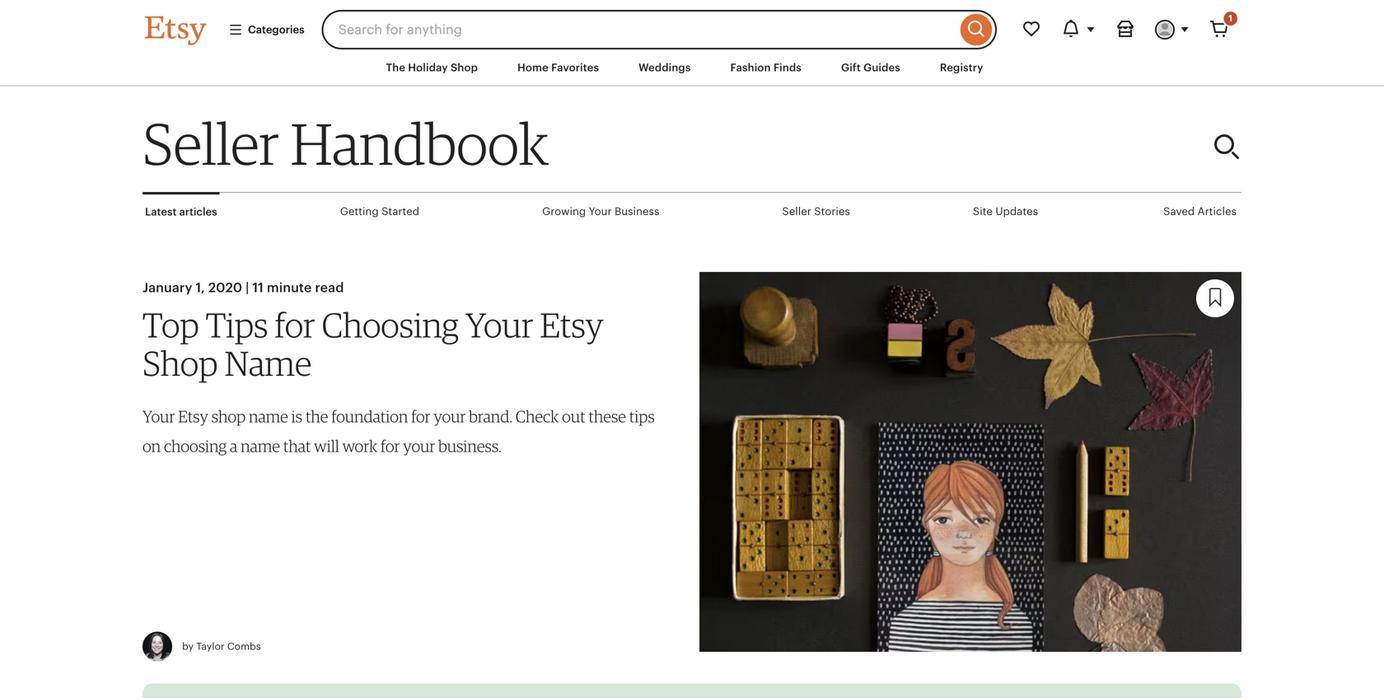 Task type: vqa. For each thing, say whether or not it's contained in the screenshot.
Home Favorites link
yes



Task type: locate. For each thing, give the bounding box(es) containing it.
read
[[315, 280, 344, 295]]

1 vertical spatial shop
[[143, 342, 218, 384]]

updates
[[996, 205, 1039, 218]]

1 horizontal spatial shop
[[451, 61, 478, 74]]

your up business.
[[434, 407, 466, 426]]

0 horizontal spatial your
[[143, 407, 175, 426]]

2 horizontal spatial your
[[589, 205, 612, 218]]

gift guides
[[841, 61, 901, 74]]

None search field
[[322, 10, 997, 49]]

1 vertical spatial your
[[466, 304, 534, 345]]

top tips for choosing your etsy shop name
[[143, 304, 604, 384]]

saved
[[1164, 205, 1195, 218]]

choosing
[[164, 436, 227, 456]]

seller up articles
[[143, 109, 279, 179]]

your left business.
[[403, 436, 435, 456]]

by taylor combs
[[182, 641, 261, 652]]

latest
[[145, 206, 177, 218]]

0 vertical spatial your
[[589, 205, 612, 218]]

gift guides link
[[829, 53, 913, 83]]

0 horizontal spatial for
[[275, 304, 315, 345]]

name
[[225, 342, 312, 384]]

0 horizontal spatial shop
[[143, 342, 218, 384]]

shop
[[451, 61, 478, 74], [143, 342, 218, 384]]

on
[[143, 436, 161, 456]]

1 vertical spatial for
[[411, 407, 431, 426]]

seller
[[143, 109, 279, 179], [782, 205, 812, 218]]

your inside top tips for choosing your etsy shop name
[[466, 304, 534, 345]]

getting started link
[[338, 193, 422, 230]]

holiday
[[408, 61, 448, 74]]

latest articles
[[145, 206, 217, 218]]

title image for the article image
[[700, 272, 1242, 652]]

for right work
[[381, 436, 400, 456]]

your etsy shop name is the foundation for your brand. check out these tips on choosing a name that will work for your business.
[[143, 407, 655, 456]]

seller for seller stories
[[782, 205, 812, 218]]

by
[[182, 641, 194, 652]]

the
[[306, 407, 328, 426]]

2 vertical spatial your
[[143, 407, 175, 426]]

your
[[434, 407, 466, 426], [403, 436, 435, 456]]

top
[[143, 304, 199, 345]]

business.
[[439, 436, 502, 456]]

tips
[[206, 304, 268, 345]]

0 vertical spatial for
[[275, 304, 315, 345]]

brand.
[[469, 407, 513, 426]]

seller stories link
[[780, 193, 853, 230]]

menu bar
[[115, 49, 1269, 87]]

home
[[518, 61, 549, 74]]

favorites
[[551, 61, 599, 74]]

seller for seller handbook
[[143, 109, 279, 179]]

0 vertical spatial etsy
[[540, 304, 604, 345]]

fashion finds
[[731, 61, 802, 74]]

site
[[973, 205, 993, 218]]

1
[[1229, 13, 1233, 23]]

0 horizontal spatial etsy
[[178, 407, 208, 426]]

will
[[314, 436, 339, 456]]

foundation
[[332, 407, 408, 426]]

seller handbook
[[143, 109, 549, 179]]

seller inside seller stories "link"
[[782, 205, 812, 218]]

stories
[[814, 205, 850, 218]]

0 horizontal spatial seller
[[143, 109, 279, 179]]

home favorites
[[518, 61, 599, 74]]

shop inside the holiday shop link
[[451, 61, 478, 74]]

gift
[[841, 61, 861, 74]]

articles
[[1198, 205, 1237, 218]]

growing
[[542, 205, 586, 218]]

0 vertical spatial shop
[[451, 61, 478, 74]]

your inside growing your business link
[[589, 205, 612, 218]]

out
[[562, 407, 586, 426]]

menu bar containing the holiday shop
[[115, 49, 1269, 87]]

site updates
[[973, 205, 1039, 218]]

avatar image for taylor combs image
[[143, 632, 172, 661]]

shop right holiday
[[451, 61, 478, 74]]

0 vertical spatial seller
[[143, 109, 279, 179]]

your
[[589, 205, 612, 218], [466, 304, 534, 345], [143, 407, 175, 426]]

name right a
[[241, 436, 280, 456]]

1 horizontal spatial your
[[466, 304, 534, 345]]

1 horizontal spatial etsy
[[540, 304, 604, 345]]

1,
[[196, 280, 205, 295]]

january 1, 2020 |                      11 minute read
[[143, 280, 344, 295]]

shop up shop
[[143, 342, 218, 384]]

for
[[275, 304, 315, 345], [411, 407, 431, 426], [381, 436, 400, 456]]

seller left "stories"
[[782, 205, 812, 218]]

work
[[343, 436, 378, 456]]

your inside your etsy shop name is the foundation for your brand. check out these tips on choosing a name that will work for your business.
[[143, 407, 175, 426]]

combs
[[227, 641, 261, 652]]

finds
[[774, 61, 802, 74]]

2 vertical spatial for
[[381, 436, 400, 456]]

articles
[[179, 206, 217, 218]]

the
[[386, 61, 406, 74]]

name
[[249, 407, 288, 426], [241, 436, 280, 456]]

etsy
[[540, 304, 604, 345], [178, 407, 208, 426]]

name left "is"
[[249, 407, 288, 426]]

for right foundation
[[411, 407, 431, 426]]

shop
[[212, 407, 246, 426]]

1 horizontal spatial seller
[[782, 205, 812, 218]]

a
[[230, 436, 238, 456]]

1 vertical spatial seller
[[782, 205, 812, 218]]

1 vertical spatial etsy
[[178, 407, 208, 426]]

shop inside top tips for choosing your etsy shop name
[[143, 342, 218, 384]]

for down minute
[[275, 304, 315, 345]]



Task type: describe. For each thing, give the bounding box(es) containing it.
saved articles
[[1164, 205, 1237, 218]]

2 horizontal spatial for
[[411, 407, 431, 426]]

|
[[246, 280, 249, 295]]

the holiday shop link
[[374, 53, 490, 83]]

2020
[[208, 280, 242, 295]]

fashion finds link
[[718, 53, 814, 83]]

minute
[[267, 280, 312, 295]]

seller stories
[[782, 205, 850, 218]]

growing your business link
[[540, 193, 662, 230]]

home favorites link
[[505, 53, 612, 83]]

0 vertical spatial your
[[434, 407, 466, 426]]

1 horizontal spatial for
[[381, 436, 400, 456]]

1 vertical spatial name
[[241, 436, 280, 456]]

categories
[[248, 23, 305, 36]]

these
[[589, 407, 626, 426]]

1 vertical spatial your
[[403, 436, 435, 456]]

check
[[516, 407, 559, 426]]

getting started
[[340, 205, 420, 218]]

registry link
[[928, 53, 996, 83]]

etsy inside your etsy shop name is the foundation for your brand. check out these tips on choosing a name that will work for your business.
[[178, 407, 208, 426]]

categories button
[[216, 15, 317, 45]]

for inside top tips for choosing your etsy shop name
[[275, 304, 315, 345]]

fashion
[[731, 61, 771, 74]]

saved articles link
[[1161, 193, 1240, 230]]

none search field inside categories banner
[[322, 10, 997, 49]]

is
[[291, 407, 302, 426]]

0 vertical spatial name
[[249, 407, 288, 426]]

etsy inside top tips for choosing your etsy shop name
[[540, 304, 604, 345]]

site updates link
[[971, 193, 1041, 230]]

that
[[283, 436, 311, 456]]

guides
[[864, 61, 901, 74]]

getting
[[340, 205, 379, 218]]

tips
[[629, 407, 655, 426]]

started
[[382, 205, 420, 218]]

handbook
[[291, 109, 549, 179]]

Search for anything text field
[[322, 10, 957, 49]]

latest articles link
[[143, 192, 220, 229]]

11
[[252, 280, 264, 295]]

january
[[143, 280, 192, 295]]

weddings
[[639, 61, 691, 74]]

weddings link
[[626, 53, 703, 83]]

business
[[615, 205, 660, 218]]

growing your business
[[542, 205, 660, 218]]

registry
[[940, 61, 984, 74]]

choosing
[[322, 304, 459, 345]]

1 link
[[1200, 10, 1240, 49]]

seller handbook link
[[143, 109, 916, 179]]

the holiday shop
[[386, 61, 478, 74]]

categories banner
[[115, 0, 1269, 49]]

taylor
[[196, 641, 225, 652]]



